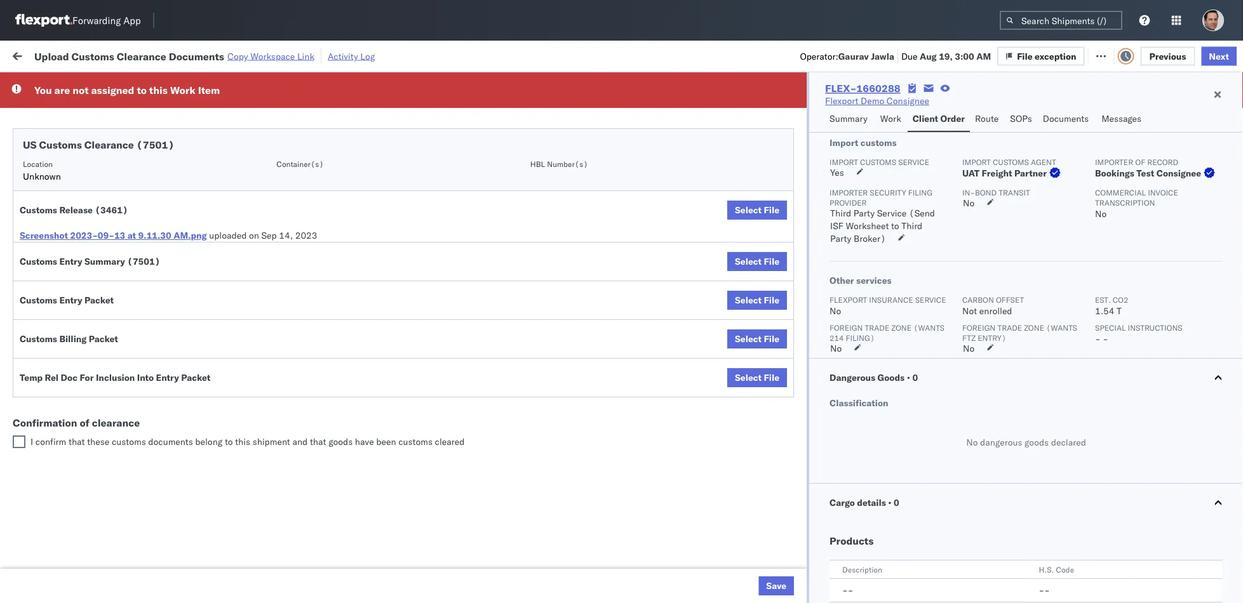 Task type: vqa. For each thing, say whether or not it's contained in the screenshot.


Task type: locate. For each thing, give the bounding box(es) containing it.
1 horizontal spatial goods
[[1025, 437, 1049, 448]]

1 otter from the left
[[511, 99, 532, 110]]

est, left '20,'
[[259, 183, 278, 194]]

delivery up customs entry summary (7501)
[[69, 238, 102, 249]]

1 ocean from the top
[[421, 99, 447, 110]]

0 vertical spatial 2150210
[[786, 183, 825, 194]]

0 horizontal spatial goods
[[329, 437, 353, 448]]

los down inclusion
[[120, 406, 134, 417]]

yes
[[831, 167, 844, 178]]

upload proof of delivery
[[29, 350, 127, 361]]

1 confirm from the top
[[29, 266, 62, 277]]

select for customs entry packet
[[735, 295, 762, 306]]

3 select file button from the top
[[728, 291, 787, 310]]

am for 2:59 am est, feb 17, 2023
[[242, 99, 257, 110]]

integration test account - on ag
[[511, 183, 648, 194], [601, 183, 737, 194], [511, 350, 648, 362], [601, 350, 737, 362]]

schedule delivery appointment link for 2:59 am est, feb 17, 2023
[[29, 98, 156, 110]]

confirm pickup from los angeles, ca link down 09-
[[29, 265, 181, 278]]

0 horizontal spatial 0
[[894, 498, 900, 509]]

schedule pickup from los angeles, ca button for bicu1234565, demu1232567
[[29, 405, 186, 419]]

2023 up 12:00 pm est, feb 25, 2023 at bottom left
[[314, 322, 336, 334]]

1 vertical spatial 017482927423
[[939, 350, 1005, 362]]

0 vertical spatial third
[[831, 208, 852, 219]]

4 flex-1911466 from the top
[[759, 490, 825, 501]]

for
[[80, 372, 94, 383]]

flex-2150210 for 3:00 pm est, feb 20, 2023
[[759, 183, 825, 194]]

1 maeu1234567 from the top
[[849, 210, 913, 221]]

customs down screenshot
[[20, 256, 57, 267]]

flex-2001714 down flex id button at right
[[759, 127, 825, 138]]

1 horizontal spatial products
[[830, 535, 874, 548]]

maeu1234567 down importer security filing provider
[[849, 210, 913, 221]]

0 vertical spatial 2001714
[[786, 127, 825, 138]]

number(s)
[[547, 159, 588, 169]]

3 select file from the top
[[735, 295, 780, 306]]

• right goods
[[907, 372, 911, 383]]

account
[[599, 99, 633, 110], [666, 127, 699, 138], [576, 183, 610, 194], [666, 183, 699, 194], [582, 239, 616, 250], [672, 239, 705, 250], [576, 350, 610, 362], [666, 350, 699, 362]]

2 lcl from the top
[[449, 239, 465, 250]]

: for snoozed
[[292, 79, 295, 88]]

select for customs release (3461)
[[735, 205, 762, 216]]

entry down 2023-
[[59, 256, 82, 267]]

2 ocean fcl from the top
[[421, 434, 466, 445]]

client left order
[[913, 113, 939, 124]]

10 resize handle column header from the left
[[1179, 98, 1195, 604]]

confirm pickup from los angeles, ca link down customs entry summary (7501)
[[29, 293, 181, 306]]

1 horizontal spatial importer
[[1096, 157, 1134, 167]]

1 horizontal spatial service
[[916, 295, 947, 305]]

1 vertical spatial flex-2097290
[[759, 546, 825, 557]]

1.54
[[1096, 306, 1115, 317]]

2:59 for 2:59 am est, feb 17, 2023
[[221, 99, 240, 110]]

1 vertical spatial schedule delivery appointment link
[[29, 153, 156, 166]]

2 017482927423 from the top
[[939, 350, 1005, 362]]

jawla
[[871, 50, 895, 61]]

1 1977428 from the top
[[786, 211, 825, 222]]

client order
[[913, 113, 965, 124]]

schedule delivery appointment button up customs entry summary (7501)
[[29, 237, 156, 251]]

1 confirm pickup from los angeles, ca button from the top
[[29, 265, 181, 279]]

1 lcl from the top
[[449, 99, 465, 110]]

flex-1977428 for confirm pickup from los angeles, ca
[[759, 295, 825, 306]]

2 zone from the left
[[1025, 323, 1045, 333]]

upload up the rel
[[29, 350, 58, 361]]

confirm pickup from los angeles, ca link for flex-1911408
[[29, 265, 181, 278]]

1 vertical spatial 0
[[894, 498, 900, 509]]

from
[[99, 120, 117, 131], [99, 210, 117, 221], [94, 266, 112, 277], [94, 294, 112, 305], [99, 378, 117, 389], [99, 406, 117, 417], [99, 434, 117, 445]]

blocked,
[[155, 79, 187, 88]]

2 vertical spatial 17,
[[298, 155, 312, 166]]

billing
[[59, 334, 87, 345]]

0 horizontal spatial otter
[[511, 99, 532, 110]]

5 resize handle column header from the left
[[579, 98, 594, 604]]

3 select from the top
[[735, 295, 762, 306]]

0 vertical spatial schedule delivery appointment
[[29, 98, 156, 109]]

1 select from the top
[[735, 205, 762, 216]]

1 vertical spatial flex-1911408
[[759, 322, 825, 334]]

(wants inside foreign trade zone (wants ftz entry)
[[1047, 323, 1078, 333]]

h.s. code
[[1039, 565, 1075, 575]]

2 ocean lcl from the top
[[421, 239, 465, 250]]

of for record
[[1136, 157, 1146, 167]]

: up the 2:59 am est, feb 17, 2023 on the top of the page
[[292, 79, 295, 88]]

customs entry summary (7501)
[[20, 256, 160, 267]]

0 vertical spatial ocean lcl
[[421, 99, 465, 110]]

select for temp rel doc for inclusion into entry packet
[[735, 372, 762, 383]]

name
[[533, 104, 554, 113]]

of up these at the bottom left
[[80, 417, 89, 430]]

est, for schedule delivery appointment 'link' related to 10:30 pm est, feb 21, 2023
[[264, 239, 283, 250]]

1 vertical spatial flex-2001714
[[759, 155, 825, 166]]

numbers
[[985, 104, 1016, 113], [849, 109, 880, 119]]

1 vertical spatial bicu1234565, demu1232567
[[849, 434, 978, 445]]

0 horizontal spatial work
[[138, 49, 160, 60]]

pm for schedule pickup from los angeles international airport
[[242, 127, 256, 138]]

flex-1911466 button
[[739, 403, 827, 421], [739, 403, 827, 421], [739, 431, 827, 449], [739, 431, 827, 449], [739, 459, 827, 477], [739, 459, 827, 477], [739, 487, 827, 505], [739, 487, 827, 505]]

resize handle column header for consignee
[[717, 98, 732, 604]]

delivery inside button
[[95, 350, 127, 361]]

temp rel doc for inclusion into entry packet
[[20, 372, 210, 383]]

screenshot
[[20, 230, 68, 241]]

service inside third party service (send isf worksheet to third party broker)
[[877, 208, 907, 219]]

foreign up ftz
[[963, 323, 996, 333]]

air for 12:00 pm est, feb 25, 2023
[[421, 350, 433, 362]]

goods left have
[[329, 437, 353, 448]]

1988285
[[786, 99, 825, 110]]

3 confirm from the top
[[29, 322, 62, 333]]

file for customs billing packet
[[764, 334, 780, 345]]

1 ocean lcl from the top
[[421, 99, 465, 110]]

schedule for second "schedule delivery appointment" button from the bottom of the page
[[29, 154, 67, 165]]

1977428
[[786, 211, 825, 222], [786, 239, 825, 250], [786, 295, 825, 306]]

zone for entry)
[[1025, 323, 1045, 333]]

select for customs billing packet
[[735, 334, 762, 345]]

0 vertical spatial 2:59
[[221, 99, 240, 110]]

upload for proof
[[29, 350, 58, 361]]

work
[[36, 46, 69, 64]]

1977428 for schedule pickup from los angeles, ca
[[786, 211, 825, 222]]

route button
[[970, 107, 1005, 132]]

1 vertical spatial flxt00001977428a
[[939, 295, 1026, 306]]

1 schedule pickup from los angeles, ca link from the top
[[29, 209, 186, 222]]

confirm up customs billing packet
[[29, 322, 62, 333]]

7 resize handle column header from the left
[[827, 98, 843, 604]]

0 right goods
[[913, 372, 918, 383]]

clearance inside button
[[98, 182, 139, 193]]

17, for air
[[298, 127, 312, 138]]

6 resize handle column header from the left
[[717, 98, 732, 604]]

2 2001714 from the top
[[786, 155, 825, 166]]

at right 13
[[128, 230, 136, 241]]

numbers inside container numbers
[[849, 109, 880, 119]]

customs
[[71, 50, 114, 62], [39, 139, 82, 151], [60, 182, 96, 193], [20, 205, 57, 216], [20, 256, 57, 267], [20, 295, 57, 306], [20, 334, 57, 345]]

been
[[376, 437, 396, 448]]

2 vertical spatial bicu1234565, demu1232567
[[849, 490, 978, 501]]

schedule left 2023-
[[29, 238, 67, 249]]

0 horizontal spatial zone
[[892, 323, 912, 333]]

1 flex-1977428 from the top
[[759, 211, 825, 222]]

3:00 right 19,
[[955, 50, 975, 61]]

los down 13
[[115, 266, 129, 277]]

2 vertical spatial air
[[421, 350, 433, 362]]

017482927423 down ftz
[[939, 350, 1005, 362]]

1 vertical spatial products
[[830, 535, 874, 548]]

consignee inside button
[[601, 104, 637, 113]]

description
[[843, 565, 883, 575]]

pm down deadline
[[242, 127, 256, 138]]

appointment down (3461)
[[104, 238, 156, 249]]

1 vertical spatial •
[[889, 498, 892, 509]]

importer of record
[[1096, 157, 1179, 167]]

0 vertical spatial at
[[258, 49, 266, 60]]

1 horizontal spatial numbers
[[985, 104, 1016, 113]]

1 horizontal spatial party
[[854, 208, 875, 219]]

2 schedule pickup from los angeles, ca button from the top
[[29, 405, 186, 419]]

0 vertical spatial flex-2150210
[[759, 183, 825, 194]]

documents up in
[[169, 50, 224, 62]]

products up description
[[830, 535, 874, 548]]

3 ocean from the top
[[421, 322, 447, 334]]

1 vertical spatial importer
[[830, 188, 868, 197]]

1 1911408 from the top
[[786, 267, 825, 278]]

1 2150210 from the top
[[786, 183, 825, 194]]

2023 right 3,
[[310, 434, 332, 445]]

cargo
[[830, 498, 855, 509]]

risk
[[268, 49, 283, 60]]

est, left the 21,
[[264, 239, 283, 250]]

import up for
[[107, 49, 136, 60]]

1 vertical spatial of
[[84, 350, 92, 361]]

flex-1911466
[[759, 406, 825, 417], [759, 434, 825, 445], [759, 462, 825, 473], [759, 490, 825, 501]]

schedule up confirm
[[29, 406, 67, 417]]

1 vertical spatial (7501)
[[127, 256, 160, 267]]

0 vertical spatial packet
[[85, 295, 114, 306]]

delivery for 3:00 am est, feb 25, 2023
[[64, 322, 97, 333]]

delivery for 2:59 am est, feb 17, 2023
[[69, 98, 102, 109]]

0 vertical spatial •
[[907, 372, 911, 383]]

1 horizontal spatial honeywell
[[601, 239, 642, 250]]

1 vertical spatial documents
[[1043, 113, 1089, 124]]

2 select file button from the top
[[728, 252, 787, 271]]

1 : from the left
[[91, 79, 93, 88]]

select file for customs entry summary (7501)
[[735, 256, 780, 267]]

2 vertical spatial of
[[80, 417, 89, 430]]

ocean for otter products - test account
[[421, 99, 447, 110]]

schedule pickup from los angeles international airport link
[[29, 119, 197, 145]]

flexport inside flexport demo consignee link
[[826, 95, 859, 106]]

1 vertical spatial to
[[891, 220, 900, 232]]

4 1911466 from the top
[[786, 490, 825, 501]]

schedule pickup from los angeles, ca button up these at the bottom left
[[29, 405, 186, 419]]

international
[[29, 132, 81, 144]]

of left "record"
[[1136, 157, 1146, 167]]

2 select file from the top
[[735, 256, 780, 267]]

broker)
[[854, 233, 886, 244]]

(7501) for customs entry summary (7501)
[[127, 256, 160, 267]]

customs right been
[[399, 437, 433, 448]]

of inside button
[[84, 350, 92, 361]]

upload down location
[[29, 182, 58, 193]]

customs release (3461)
[[20, 205, 128, 216]]

flexport up summary button
[[826, 95, 859, 106]]

0 horizontal spatial (wants
[[914, 323, 945, 333]]

2 vertical spatial appointment
[[104, 238, 156, 249]]

customs up release
[[60, 182, 96, 193]]

2 vertical spatial schedule delivery appointment button
[[29, 237, 156, 251]]

0 vertical spatial 2097290
[[786, 518, 825, 529]]

resize handle column header for mode
[[489, 98, 504, 604]]

25,
[[298, 322, 312, 334], [303, 350, 317, 362]]

2 2150210 from the top
[[786, 350, 825, 362]]

trade inside foreign trade zone (wants 214 filing)
[[865, 323, 890, 333]]

0 horizontal spatial to
[[137, 84, 147, 97]]

documents
[[148, 437, 193, 448]]

import down summary button
[[830, 137, 859, 148]]

est, up 12:00 pm est, feb 25, 2023 at bottom left
[[259, 322, 278, 334]]

file for customs release (3461)
[[764, 205, 780, 216]]

4 schedule pickup from los angeles, ca link from the top
[[29, 433, 186, 446]]

upload for customs
[[29, 182, 58, 193]]

1 vertical spatial 2097290
[[786, 546, 825, 557]]

2 air from the top
[[421, 183, 433, 194]]

0 vertical spatial 25,
[[298, 322, 312, 334]]

select file for customs entry packet
[[735, 295, 780, 306]]

import up uat
[[963, 157, 991, 167]]

flexport inside flexport insurance service no
[[830, 295, 868, 305]]

customs for import customs service
[[860, 157, 897, 167]]

1 vertical spatial bicu1234565,
[[849, 434, 911, 445]]

4 select file from the top
[[735, 334, 780, 345]]

customs down confirm delivery
[[20, 334, 57, 345]]

los left angeles
[[120, 120, 134, 131]]

0 vertical spatial flex-1977428
[[759, 211, 825, 222]]

documents inside upload customs clearance documents link
[[141, 182, 187, 193]]

digital
[[745, 127, 771, 138]]

flexport. image
[[15, 14, 72, 27]]

1 resize handle column header from the left
[[198, 98, 213, 604]]

ocean
[[421, 99, 447, 110], [421, 239, 447, 250], [421, 322, 447, 334], [421, 434, 447, 445]]

import up yes
[[830, 157, 858, 167]]

0 vertical spatial mawb1234
[[939, 127, 988, 138]]

1 honeywell - test account from the left
[[511, 239, 616, 250]]

1 vertical spatial 3:30
[[221, 155, 240, 166]]

party down isf
[[831, 233, 852, 244]]

0 vertical spatial service
[[877, 208, 907, 219]]

1 schedule delivery appointment button from the top
[[29, 98, 156, 112]]

confirm up customs entry packet at the left of the page
[[29, 266, 62, 277]]

angeles,
[[136, 210, 171, 221], [131, 266, 166, 277], [131, 294, 166, 305], [136, 378, 171, 389], [136, 406, 171, 417], [136, 434, 171, 445]]

schedule delivery appointment link down not
[[29, 98, 156, 110]]

2 flex-2001714 from the top
[[759, 155, 825, 166]]

appointment down the you are not assigned to this work item
[[104, 98, 156, 109]]

1 vertical spatial mawb1234
[[939, 155, 988, 166]]

client for client name
[[511, 104, 531, 113]]

to inside third party service (send isf worksheet to third party broker)
[[891, 220, 900, 232]]

no inside 'commercial invoice transcription no'
[[1096, 208, 1107, 220]]

2 flxt00001977428a from the top
[[939, 295, 1026, 306]]

import inside button
[[107, 49, 136, 60]]

25, up 12:00 pm est, feb 25, 2023 at bottom left
[[298, 322, 312, 334]]

importer for importer of record
[[1096, 157, 1134, 167]]

1 2097290 from the top
[[786, 518, 825, 529]]

ocean lcl for honeywell
[[421, 239, 465, 250]]

1 vertical spatial at
[[128, 230, 136, 241]]

2 vertical spatial bicu1234565,
[[849, 490, 911, 501]]

schedule for "schedule delivery appointment" button for 10:30 pm est, feb 21, 2023
[[29, 238, 67, 249]]

upload inside button
[[29, 182, 58, 193]]

1 (wants from the left
[[914, 323, 945, 333]]

third
[[831, 208, 852, 219], [902, 220, 923, 232]]

no right snoozed
[[298, 79, 308, 88]]

1 ocean fcl from the top
[[421, 322, 466, 334]]

1 vertical spatial party
[[831, 233, 852, 244]]

western
[[709, 127, 743, 138]]

on right link on the top left of the page
[[316, 49, 326, 60]]

3 schedule pickup from los angeles, ca link from the top
[[29, 405, 186, 418]]

file exception
[[1027, 49, 1086, 60], [1017, 50, 1077, 61]]

0 horizontal spatial trade
[[865, 323, 890, 333]]

to right for
[[137, 84, 147, 97]]

0 vertical spatial entry
[[59, 256, 82, 267]]

not
[[73, 84, 89, 97]]

confirm pickup from los angeles, ca down 09-
[[29, 266, 181, 277]]

5 schedule from the top
[[29, 238, 67, 249]]

2150210 for 12:00 pm est, feb 25, 2023
[[786, 350, 825, 362]]

integration for 3:30 pm est, feb 17, 2023
[[601, 127, 644, 138]]

17, up '20,'
[[298, 155, 312, 166]]

2001714
[[786, 127, 825, 138], [786, 155, 825, 166]]

1 vertical spatial schedule delivery appointment button
[[29, 153, 156, 167]]

summary inside button
[[830, 113, 868, 124]]

you are not assigned to this work item
[[34, 84, 220, 97]]

that
[[69, 437, 85, 448], [310, 437, 326, 448]]

2 maeu1234567 from the top
[[849, 238, 913, 249]]

2023 right '20,'
[[314, 183, 336, 194]]

2:59 down progress
[[221, 99, 240, 110]]

deadline button
[[215, 101, 354, 114]]

1 horizontal spatial this
[[235, 437, 250, 448]]

2 resize handle column header from the left
[[351, 98, 366, 604]]

select file button for customs entry summary (7501)
[[728, 252, 787, 271]]

1 vertical spatial 25,
[[303, 350, 317, 362]]

1 schedule from the top
[[29, 98, 67, 109]]

1 vertical spatial confirm pickup from los angeles, ca button
[[29, 293, 181, 307]]

12:00
[[221, 350, 246, 362]]

of
[[1136, 157, 1146, 167], [84, 350, 92, 361], [80, 417, 89, 430]]

schedule down you
[[29, 98, 67, 109]]

entry for packet
[[59, 295, 82, 306]]

1 vertical spatial lcl
[[449, 239, 465, 250]]

importer up commercial
[[1096, 157, 1134, 167]]

2 : from the left
[[292, 79, 295, 88]]

0 vertical spatial clearance
[[117, 50, 166, 62]]

documents button
[[1038, 107, 1097, 132]]

for
[[121, 79, 131, 88]]

0 vertical spatial schedule pickup from los angeles, ca button
[[29, 209, 186, 223]]

2 vertical spatial schedule delivery appointment link
[[29, 237, 156, 250]]

1 horizontal spatial to
[[225, 437, 233, 448]]

am.png
[[174, 230, 207, 241]]

trade up entry)
[[998, 323, 1023, 333]]

upload
[[34, 50, 69, 62], [29, 182, 58, 193], [29, 350, 58, 361]]

2 schedule pickup from los angeles, ca from the top
[[29, 378, 186, 389]]

2 vertical spatial confirm
[[29, 322, 62, 333]]

2 ocean from the top
[[421, 239, 447, 250]]

3:30 pm est, feb 17, 2023 up 3:00 pm est, feb 20, 2023
[[221, 155, 336, 166]]

file
[[1027, 49, 1043, 60], [1017, 50, 1033, 61], [764, 205, 780, 216], [764, 256, 780, 267], [764, 295, 780, 306], [764, 334, 780, 345], [764, 372, 780, 383]]

0 vertical spatial to
[[137, 84, 147, 97]]

0 vertical spatial upload
[[34, 50, 69, 62]]

2023-
[[70, 230, 98, 241]]

0 vertical spatial 3:30
[[221, 127, 240, 138]]

schedule pickup from los angeles, ca
[[29, 210, 186, 221], [29, 378, 186, 389], [29, 406, 186, 417], [29, 434, 186, 445]]

import for import customs service
[[830, 157, 858, 167]]

1 foreign from the left
[[830, 323, 863, 333]]

lcl
[[449, 99, 465, 110], [449, 239, 465, 250]]

(wants inside foreign trade zone (wants 214 filing)
[[914, 323, 945, 333]]

confirm pickup from los angeles, ca button
[[29, 265, 181, 279], [29, 293, 181, 307]]

1 flex-1911466 from the top
[[759, 406, 825, 417]]

(wants left special
[[1047, 323, 1078, 333]]

appointment for 2:59 am est, feb 17, 2023
[[104, 98, 156, 109]]

1 confirm pickup from los angeles, ca from the top
[[29, 266, 181, 277]]

schedule delivery appointment button down not
[[29, 98, 156, 112]]

goods
[[878, 372, 905, 383]]

1 mawb1234 from the top
[[939, 127, 988, 138]]

est, for schedule delivery appointment 'link' related to 2:59 am est, feb 17, 2023
[[259, 99, 278, 110]]

2 vertical spatial 3:00
[[221, 322, 240, 334]]

select file for customs release (3461)
[[735, 205, 780, 216]]

flex-1977428 for schedule pickup from los angeles, ca
[[759, 211, 825, 222]]

customs up screenshot
[[20, 205, 57, 216]]

est, down snoozed
[[259, 99, 278, 110]]

save button
[[759, 577, 794, 596]]

schedule delivery appointment for 2:59 am est, feb 17, 2023
[[29, 98, 156, 109]]

action
[[1200, 49, 1228, 60]]

3 maeu1234567 from the top
[[849, 294, 913, 305]]

2 otter from the left
[[601, 99, 621, 110]]

feb down "deadline" button
[[280, 127, 296, 138]]

import customs agent
[[963, 157, 1057, 167]]

from inside schedule pickup from los angeles international airport
[[99, 120, 117, 131]]

0 vertical spatial 17,
[[298, 99, 312, 110]]

1 select file from the top
[[735, 205, 780, 216]]

zone inside foreign trade zone (wants ftz entry)
[[1025, 323, 1045, 333]]

0 vertical spatial bicu1234565, demu1232567
[[849, 406, 978, 417]]

1 confirm pickup from los angeles, ca link from the top
[[29, 265, 181, 278]]

ocean fcl for 2:59 am est, mar 3, 2023
[[421, 434, 466, 445]]

numbers inside button
[[985, 104, 1016, 113]]

otter products - test account
[[511, 99, 633, 110]]

trade inside foreign trade zone (wants ftz entry)
[[998, 323, 1023, 333]]

freight
[[982, 168, 1013, 179]]

link
[[297, 51, 315, 62]]

1 vertical spatial work
[[170, 84, 196, 97]]

pickup up confirm delivery
[[64, 294, 91, 305]]

(7501) for us customs clearance (7501)
[[137, 139, 174, 151]]

schedule pickup from los angeles, ca button down clearance
[[29, 433, 186, 447]]

0 vertical spatial confirm
[[29, 266, 62, 277]]

confirm pickup from los angeles, ca for flex-1977428
[[29, 294, 181, 305]]

importer up provider
[[830, 188, 868, 197]]

location unknown
[[23, 159, 61, 182]]

resize handle column header for workitem
[[198, 98, 213, 604]]

2 schedule from the top
[[29, 120, 67, 131]]

7 schedule from the top
[[29, 406, 67, 417]]

packet
[[85, 295, 114, 306], [89, 334, 118, 345], [181, 372, 210, 383]]

from down 09-
[[94, 266, 112, 277]]

maeu1234567 down worksheet
[[849, 238, 913, 249]]

otter left name
[[511, 99, 532, 110]]

summary button
[[825, 107, 876, 132]]

that right 3,
[[310, 437, 326, 448]]

mawb1234 up uat
[[939, 155, 988, 166]]

0 vertical spatial ocean fcl
[[421, 322, 466, 334]]

flex-1919147
[[759, 378, 825, 390]]

flex id
[[739, 104, 762, 113]]

work inside "work" button
[[881, 113, 902, 124]]

fcl for 3:00 am est, feb 25, 2023
[[449, 322, 466, 334]]

summary
[[830, 113, 868, 124], [85, 256, 125, 267]]

schedule pickup from los angeles international airport button
[[29, 119, 197, 146]]

1 vertical spatial 1977428
[[786, 239, 825, 250]]

demo
[[861, 95, 885, 106]]

import for import work
[[107, 49, 136, 60]]

forwarding
[[72, 14, 121, 26]]

flex-1911408 left other
[[759, 267, 825, 278]]

pm right 10:30
[[248, 239, 262, 250]]

zone inside foreign trade zone (wants 214 filing)
[[892, 323, 912, 333]]

documents up screenshot 2023-09-13 at 9.11.30 am.png uploaded on sep 14, 2023
[[141, 182, 187, 193]]

special
[[1096, 323, 1126, 333]]

3 schedule delivery appointment button from the top
[[29, 237, 156, 251]]

2 confirm pickup from los angeles, ca link from the top
[[29, 293, 181, 306]]

0 vertical spatial 017482927423
[[939, 183, 1005, 194]]

4 schedule pickup from los angeles, ca from the top
[[29, 434, 186, 445]]

los left into
[[120, 378, 134, 389]]

(wants down flexport insurance service no
[[914, 323, 945, 333]]

pickup up airport at the top left of the page
[[69, 120, 97, 131]]

2023 for upload customs clearance documents link
[[314, 183, 336, 194]]

3 schedule delivery appointment link from the top
[[29, 237, 156, 250]]

schedule for maeu1234567 schedule pickup from los angeles, ca button
[[29, 210, 67, 221]]

0 vertical spatial (7501)
[[137, 139, 174, 151]]

2023 right the 21,
[[319, 239, 341, 250]]

2 schedule delivery appointment link from the top
[[29, 153, 156, 166]]

1 vertical spatial 2001714
[[786, 155, 825, 166]]

pm up 3:00 pm est, feb 20, 2023
[[242, 155, 256, 166]]

schedule
[[29, 98, 67, 109], [29, 120, 67, 131], [29, 154, 67, 165], [29, 210, 67, 221], [29, 238, 67, 249], [29, 378, 67, 389], [29, 406, 67, 417], [29, 434, 67, 445]]

0 vertical spatial summary
[[830, 113, 868, 124]]

schedule delivery appointment link for 10:30 pm est, feb 21, 2023
[[29, 237, 156, 250]]

pickup inside schedule pickup from los angeles international airport
[[69, 120, 97, 131]]

trade
[[865, 323, 890, 333], [998, 323, 1023, 333]]

third down provider
[[831, 208, 852, 219]]

confirm pickup from los angeles, ca button for flex-1977428
[[29, 293, 181, 307]]

feb
[[281, 99, 296, 110], [280, 127, 296, 138], [280, 155, 296, 166], [280, 183, 296, 194], [285, 239, 301, 250], [281, 322, 296, 334], [285, 350, 301, 362]]

4 select file button from the top
[[728, 330, 787, 349]]

copy workspace link button
[[228, 51, 315, 62]]

schedule for schedule pickup from los angeles international airport button
[[29, 120, 67, 131]]

1 2001714 from the top
[[786, 127, 825, 138]]

pickup
[[69, 120, 97, 131], [69, 210, 97, 221], [64, 266, 91, 277], [64, 294, 91, 305], [69, 378, 97, 389], [69, 406, 97, 417], [69, 434, 97, 445]]

2023 for upload proof of delivery link
[[319, 350, 341, 362]]

2 vertical spatial schedule delivery appointment
[[29, 238, 156, 249]]

documents
[[169, 50, 224, 62], [1043, 113, 1089, 124], [141, 182, 187, 193]]

customs for import customs
[[861, 137, 897, 148]]

ocean lcl for otter
[[421, 99, 465, 110]]

to right worksheet
[[891, 220, 900, 232]]

confirm pickup from los angeles, ca button down 09-
[[29, 265, 181, 279]]

10:30
[[221, 239, 246, 250]]

8 schedule from the top
[[29, 434, 67, 445]]

1 3:30 from the top
[[221, 127, 240, 138]]

foreign inside foreign trade zone (wants 214 filing)
[[830, 323, 863, 333]]

hbl number(s)
[[530, 159, 588, 169]]

2 confirm pickup from los angeles, ca from the top
[[29, 294, 181, 305]]

1 schedule pickup from los angeles, ca from the top
[[29, 210, 186, 221]]

pm up uploaded
[[242, 183, 256, 194]]

187 on track
[[297, 49, 349, 60]]

upload inside button
[[29, 350, 58, 361]]

0 horizontal spatial importer
[[830, 188, 868, 197]]

3 1977428 from the top
[[786, 295, 825, 306]]

fcl for 2:59 am est, mar 3, 2023
[[449, 434, 466, 445]]

foreign trade zone (wants 214 filing)
[[830, 323, 945, 343]]

to right belong
[[225, 437, 233, 448]]

1 vertical spatial confirm pickup from los angeles, ca link
[[29, 293, 181, 306]]

2023 down 187 on track
[[314, 99, 336, 110]]

flxt00001977428a for confirm pickup from los angeles, ca
[[939, 295, 1026, 306]]

1 air from the top
[[421, 127, 433, 138]]

of for clearance
[[80, 417, 89, 430]]

2 fcl from the top
[[449, 434, 466, 445]]

schedule inside schedule pickup from los angeles international airport
[[29, 120, 67, 131]]

delivery
[[69, 98, 102, 109], [69, 154, 102, 165], [69, 238, 102, 249], [64, 322, 97, 333], [95, 350, 127, 361]]

0 horizontal spatial •
[[889, 498, 892, 509]]

foreign inside foreign trade zone (wants ftz entry)
[[963, 323, 996, 333]]

flex-1911408 button
[[739, 263, 827, 281], [739, 263, 827, 281], [739, 319, 827, 337], [739, 319, 827, 337]]

that down confirmation of clearance at the left of the page
[[69, 437, 85, 448]]

0 vertical spatial documents
[[169, 50, 224, 62]]

schedule delivery appointment link down us customs clearance (7501)
[[29, 153, 156, 166]]

importer inside importer security filing provider
[[830, 188, 868, 197]]

1 horizontal spatial summary
[[830, 113, 868, 124]]

mode
[[421, 104, 441, 113]]

1 vertical spatial flexport
[[830, 295, 868, 305]]

confirm inside confirm delivery link
[[29, 322, 62, 333]]

est, up 3:00 pm est, feb 20, 2023
[[259, 155, 278, 166]]

2 select from the top
[[735, 256, 762, 267]]

2023 for 3rd schedule pickup from los angeles, ca button from the top's schedule pickup from los angeles, ca link
[[310, 434, 332, 445]]

None checkbox
[[13, 436, 25, 449]]

2 (wants from the left
[[1047, 323, 1078, 333]]

1 vertical spatial ocean lcl
[[421, 239, 465, 250]]

resize handle column header
[[198, 98, 213, 604], [351, 98, 366, 604], [400, 98, 415, 604], [489, 98, 504, 604], [579, 98, 594, 604], [717, 98, 732, 604], [827, 98, 843, 604], [917, 98, 932, 604], [1090, 98, 1105, 604], [1179, 98, 1195, 604], [1221, 98, 1236, 604]]

pm for schedule delivery appointment
[[248, 239, 262, 250]]

schedule up "international"
[[29, 120, 67, 131]]

feb down snoozed : no
[[281, 99, 296, 110]]

1 horizontal spatial otter
[[601, 99, 621, 110]]

0 vertical spatial 3:30 pm est, feb 17, 2023
[[221, 127, 336, 138]]

9 resize handle column header from the left
[[1090, 98, 1105, 604]]

schedule pickup from los angeles, ca link for schedule pickup from los angeles, ca button corresponding to bicu1234565, demu1232567
[[29, 405, 186, 418]]

customs down "import customs"
[[860, 157, 897, 167]]

service inside flexport insurance service no
[[916, 295, 947, 305]]



Task type: describe. For each thing, give the bounding box(es) containing it.
(send
[[909, 208, 935, 219]]

017482927423 for 3:00 pm est, feb 20, 2023
[[939, 183, 1005, 194]]

schedule pickup from los angeles, ca for schedule pickup from los angeles, ca button corresponding to bicu1234565, demu1232567
[[29, 406, 186, 417]]

customs up status
[[71, 50, 114, 62]]

(10)
[[206, 49, 228, 60]]

4 ocean from the top
[[421, 434, 447, 445]]

3 1911466 from the top
[[786, 462, 825, 473]]

17, for ocean lcl
[[298, 99, 312, 110]]

2 schedule pickup from los angeles, ca link from the top
[[29, 377, 186, 390]]

0 horizontal spatial on
[[249, 230, 259, 241]]

1 flex-2097290 from the top
[[759, 518, 825, 529]]

no inside flexport insurance service no
[[830, 306, 842, 317]]

import customs
[[830, 137, 897, 148]]

clearance for us customs clearance (7501)
[[84, 139, 134, 151]]

customs up confirm delivery
[[20, 295, 57, 306]]

est, for upload customs clearance documents link
[[259, 183, 278, 194]]

entry for summary
[[59, 256, 82, 267]]

maeu1234567 for schedule pickup from los angeles, ca
[[849, 210, 913, 221]]

no down in-
[[963, 198, 975, 209]]

item
[[198, 84, 220, 97]]

select file button for customs entry packet
[[728, 291, 787, 310]]

third party service (send isf worksheet to third party broker)
[[831, 208, 935, 244]]

by:
[[46, 78, 58, 89]]

2 flex-2097290 from the top
[[759, 546, 825, 557]]

in
[[189, 79, 196, 88]]

segu6076363
[[849, 574, 911, 585]]

2 1911466 from the top
[[786, 434, 825, 445]]

workspace
[[251, 51, 295, 62]]

1 horizontal spatial at
[[258, 49, 266, 60]]

operator:
[[800, 50, 839, 61]]

assigned
[[91, 84, 134, 97]]

2 flex-1911408 from the top
[[759, 322, 825, 334]]

otter for otter products, llc
[[601, 99, 621, 110]]

: for status
[[91, 79, 93, 88]]

insurance
[[870, 295, 914, 305]]

delivery down us customs clearance (7501)
[[69, 154, 102, 165]]

customs for import customs agent
[[993, 157, 1029, 167]]

schedule delivery appointment button for 2:59 am est, feb 17, 2023
[[29, 98, 156, 112]]

integration test account - western digital
[[601, 127, 771, 138]]

mbl/mawb numbers button
[[932, 101, 1092, 114]]

other services
[[830, 275, 892, 286]]

entry)
[[978, 333, 1007, 343]]

1 horizontal spatial bookings
[[601, 322, 638, 334]]

documents for upload customs clearance documents copy workspace link
[[169, 50, 224, 62]]

classification
[[830, 398, 889, 409]]

service for party
[[877, 208, 907, 219]]

am for 3:00 am est, feb 25, 2023
[[242, 322, 257, 334]]

• for goods
[[907, 372, 911, 383]]

3:00 am est, feb 25, 2023
[[221, 322, 336, 334]]

filtered by:
[[13, 78, 58, 89]]

0 vertical spatial on
[[316, 49, 326, 60]]

forwarding app
[[72, 14, 141, 26]]

these
[[87, 437, 109, 448]]

pickup down for
[[69, 406, 97, 417]]

lcl for otter products - test account
[[449, 99, 465, 110]]

flexport demo consignee
[[826, 95, 930, 106]]

ocean for honeywell - test account
[[421, 239, 447, 250]]

pm for upload proof of delivery
[[248, 350, 262, 362]]

snoozed : no
[[263, 79, 308, 88]]

confirm delivery button
[[29, 321, 97, 335]]

copy
[[228, 51, 248, 62]]

shipment
[[253, 437, 290, 448]]

2 that from the left
[[310, 437, 326, 448]]

3,
[[300, 434, 308, 445]]

from up 09-
[[99, 210, 117, 221]]

Search Shipments (/) text field
[[1000, 11, 1123, 30]]

2 1977428 from the top
[[786, 239, 825, 250]]

no down 214
[[831, 343, 842, 354]]

2023 for schedule delivery appointment 'link' related to 2:59 am est, feb 17, 2023
[[314, 99, 336, 110]]

3 resize handle column header from the left
[[400, 98, 415, 604]]

2 flex-1977428 from the top
[[759, 239, 825, 250]]

dangerous goods • 0
[[830, 372, 918, 383]]

operator: gaurav jawla
[[800, 50, 895, 61]]

2060357
[[786, 574, 825, 585]]

customs entry packet
[[20, 295, 114, 306]]

llc
[[665, 99, 681, 110]]

h.s.
[[1039, 565, 1054, 575]]

1 vertical spatial this
[[235, 437, 250, 448]]

1 3:30 pm est, feb 17, 2023 from the top
[[221, 127, 336, 138]]

app
[[123, 14, 141, 26]]

resize handle column header for container numbers
[[917, 98, 932, 604]]

belong
[[195, 437, 223, 448]]

0 vertical spatial party
[[854, 208, 875, 219]]

transcription
[[1096, 198, 1156, 207]]

(3461)
[[95, 205, 128, 216]]

2 bicu1234565, from the top
[[849, 434, 911, 445]]

2 vertical spatial packet
[[181, 372, 210, 383]]

6 schedule from the top
[[29, 378, 67, 389]]

packet for customs entry packet
[[85, 295, 114, 306]]

9.11.30
[[138, 230, 171, 241]]

1 bicu1234565, from the top
[[849, 406, 911, 417]]

no dangerous goods declared
[[967, 437, 1087, 448]]

sep
[[261, 230, 277, 241]]

resize handle column header for deadline
[[351, 98, 366, 604]]

foreign for entry)
[[963, 323, 996, 333]]

0 vertical spatial 3:00
[[955, 50, 975, 61]]

commercial invoice transcription no
[[1096, 188, 1179, 220]]

1 1911466 from the top
[[786, 406, 825, 417]]

from down clearance
[[99, 434, 117, 445]]

uat
[[963, 168, 980, 179]]

2:59 for 2:59 am est, mar 3, 2023
[[221, 434, 240, 445]]

clearance for upload customs clearance documents copy workspace link
[[117, 50, 166, 62]]

security
[[870, 188, 907, 197]]

1 flex-2001714 from the top
[[759, 127, 825, 138]]

from up these at the bottom left
[[99, 406, 117, 417]]

10:30 pm est, feb 21, 2023
[[221, 239, 341, 250]]

confirm pickup from los angeles, ca link for flex-1977428
[[29, 293, 181, 306]]

trade for entry)
[[998, 323, 1023, 333]]

21,
[[303, 239, 317, 250]]

status : ready for work, blocked, in progress
[[69, 79, 230, 88]]

select for customs entry summary (7501)
[[735, 256, 762, 267]]

no down ftz
[[963, 343, 975, 354]]

los inside schedule pickup from los angeles international airport
[[120, 120, 134, 131]]

messages button
[[1097, 107, 1149, 132]]

id
[[755, 104, 762, 113]]

save
[[767, 581, 787, 592]]

pickup down upload proof of delivery button
[[69, 378, 97, 389]]

lcl for honeywell - test account
[[449, 239, 465, 250]]

flex-2150210 for 12:00 pm est, feb 25, 2023
[[759, 350, 825, 362]]

my
[[13, 46, 33, 64]]

proof
[[60, 350, 82, 361]]

customs down clearance
[[112, 437, 146, 448]]

import for import customs agent
[[963, 157, 991, 167]]

integration for 12:00 pm est, feb 25, 2023
[[601, 350, 644, 362]]

select file button for customs billing packet
[[728, 330, 787, 349]]

release
[[59, 205, 93, 216]]

doc
[[61, 372, 78, 383]]

est, for confirm delivery link
[[259, 322, 278, 334]]

from down customs entry summary (7501)
[[94, 294, 112, 305]]

confirm for flex-1977428
[[29, 294, 62, 305]]

3 bicu1234565, demu1232567 from the top
[[849, 490, 978, 501]]

2 3:30 from the top
[[221, 155, 240, 166]]

mbl/mawb
[[939, 104, 983, 113]]

2023 right 14,
[[295, 230, 317, 241]]

carbon
[[963, 295, 994, 305]]

778
[[239, 49, 255, 60]]

1 honeywell from the left
[[511, 239, 553, 250]]

from right for
[[99, 378, 117, 389]]

feb left '20,'
[[280, 183, 296, 194]]

0 vertical spatial products
[[534, 99, 570, 110]]

2 vertical spatial to
[[225, 437, 233, 448]]

services
[[857, 275, 892, 286]]

cargo details • 0
[[830, 498, 900, 509]]

am for 2:59 am est, mar 3, 2023
[[242, 434, 257, 445]]

dangerous
[[830, 372, 876, 383]]

previous
[[1150, 50, 1187, 61]]

t
[[1117, 306, 1122, 317]]

foreign trade zone (wants ftz entry)
[[963, 323, 1078, 343]]

commercial
[[1096, 188, 1146, 197]]

1 that from the left
[[69, 437, 85, 448]]

feb up 12:00 pm est, feb 25, 2023 at bottom left
[[281, 322, 296, 334]]

est, for upload proof of delivery link
[[264, 350, 283, 362]]

schedule delivery appointment for 10:30 pm est, feb 21, 2023
[[29, 238, 156, 249]]

2 honeywell - test account from the left
[[601, 239, 705, 250]]

3 bicu1234565, from the top
[[849, 490, 911, 501]]

i
[[31, 437, 33, 448]]

hbl
[[530, 159, 545, 169]]

0 horizontal spatial this
[[149, 84, 168, 97]]

numbers for mbl/mawb numbers
[[985, 104, 1016, 113]]

client name button
[[504, 101, 581, 114]]

2 schedule delivery appointment from the top
[[29, 154, 156, 165]]

3:00 for integration test account - on ag
[[221, 183, 240, 194]]

previous button
[[1141, 47, 1195, 66]]

air for 3:30 pm est, feb 17, 2023
[[421, 127, 433, 138]]

maeu1234567 for confirm pickup from los angeles, ca
[[849, 294, 913, 305]]

schedule pickup from los angeles, ca link for maeu1234567 schedule pickup from los angeles, ca button
[[29, 209, 186, 222]]

flexport for flexport insurance service no
[[830, 295, 868, 305]]

importer for importer security filing provider
[[830, 188, 868, 197]]

pickup up customs entry packet at the left of the page
[[64, 266, 91, 277]]

select file for temp rel doc for inclusion into entry packet
[[735, 372, 780, 383]]

i confirm that these customs documents belong to this shipment and that goods have been customs cleared
[[31, 437, 465, 448]]

los down customs entry summary (7501)
[[115, 294, 129, 305]]

feb left the 21,
[[285, 239, 301, 250]]

messages
[[1102, 113, 1142, 124]]

deadline
[[221, 104, 254, 113]]

schedule pickup from los angeles, ca link for 3rd schedule pickup from los angeles, ca button from the top
[[29, 433, 186, 446]]

11 resize handle column header from the left
[[1221, 98, 1236, 604]]

schedule delivery appointment button for 10:30 pm est, feb 21, 2023
[[29, 237, 156, 251]]

ocean for bookings test consignee
[[421, 322, 447, 334]]

schedule for schedule pickup from los angeles, ca button corresponding to bicu1234565, demu1232567
[[29, 406, 67, 417]]

flexport demo consignee link
[[826, 95, 930, 107]]

0 for dangerous goods • 0
[[913, 372, 918, 383]]

due
[[902, 50, 918, 61]]

1 -- from the left
[[843, 585, 854, 596]]

ocean fcl for 3:00 am est, feb 25, 2023
[[421, 322, 466, 334]]

cleared
[[435, 437, 465, 448]]

sops button
[[1005, 107, 1038, 132]]

schedule for "schedule delivery appointment" button corresponding to 2:59 am est, feb 17, 2023
[[29, 98, 67, 109]]

3 schedule pickup from los angeles, ca button from the top
[[29, 433, 186, 447]]

confirmation of clearance
[[13, 417, 140, 430]]

(wants for foreign trade zone (wants ftz entry)
[[1047, 323, 1078, 333]]

gaurav
[[839, 50, 869, 61]]

us
[[23, 139, 37, 151]]

pickup up 2023-
[[69, 210, 97, 221]]

los down clearance
[[120, 434, 134, 445]]

documents inside button
[[1043, 113, 1089, 124]]

customs inside button
[[60, 182, 96, 193]]

2 2097290 from the top
[[786, 546, 825, 557]]

Search Work text field
[[817, 45, 955, 64]]

2023 up 3:00 pm est, feb 20, 2023
[[314, 155, 336, 166]]

017482927423 for 12:00 pm est, feb 25, 2023
[[939, 350, 1005, 362]]

file for customs entry summary (7501)
[[764, 256, 780, 267]]

upload customs clearance documents copy workspace link
[[34, 50, 315, 62]]

confirm pickup from los angeles, ca button for flex-1911408
[[29, 265, 181, 279]]

2 honeywell from the left
[[601, 239, 642, 250]]

los up 13
[[120, 210, 134, 221]]

zone for filing)
[[892, 323, 912, 333]]

select file button for temp rel doc for inclusion into entry packet
[[728, 369, 787, 388]]

0 horizontal spatial party
[[831, 233, 852, 244]]

work inside import work button
[[138, 49, 160, 60]]

3 flex-1911466 from the top
[[759, 462, 825, 473]]

service for insurance
[[916, 295, 947, 305]]

log
[[361, 51, 375, 62]]

2 -- from the left
[[1039, 585, 1050, 596]]

2 3:30 pm est, feb 17, 2023 from the top
[[221, 155, 336, 166]]

2 appointment from the top
[[104, 154, 156, 165]]

pickup down confirmation of clearance at the left of the page
[[69, 434, 97, 445]]

2 horizontal spatial bookings
[[1096, 168, 1135, 179]]

select file button for customs release (3461)
[[728, 201, 787, 220]]

feb down 3:00 am est, feb 25, 2023
[[285, 350, 301, 362]]

2023 for schedule delivery appointment 'link' related to 10:30 pm est, feb 21, 2023
[[319, 239, 341, 250]]

container(s)
[[277, 159, 324, 169]]

feb up 3:00 pm est, feb 20, 2023
[[280, 155, 296, 166]]

1 vertical spatial third
[[902, 220, 923, 232]]

demo123
[[939, 322, 981, 334]]

flex-1988285
[[759, 99, 825, 110]]

customs up location
[[39, 139, 82, 151]]

select file for customs billing packet
[[735, 334, 780, 345]]

2 bicu1234565, demu1232567 from the top
[[849, 434, 978, 445]]

schedule pickup from los angeles, ca button for maeu1234567
[[29, 209, 186, 223]]

2 mawb1234 from the top
[[939, 155, 988, 166]]

carbon offset not enrolled
[[963, 295, 1024, 317]]

1977428 for confirm pickup from los angeles, ca
[[786, 295, 825, 306]]

0 horizontal spatial bookings
[[511, 322, 548, 334]]

sops
[[1011, 113, 1032, 124]]

1 flex-1911408 from the top
[[759, 267, 825, 278]]

delivery for 10:30 pm est, feb 21, 2023
[[69, 238, 102, 249]]

no left dangerous
[[967, 437, 978, 448]]

0 horizontal spatial summary
[[85, 256, 125, 267]]

2 flex-1911466 from the top
[[759, 434, 825, 445]]

air for 3:00 pm est, feb 20, 2023
[[421, 183, 433, 194]]

2 schedule delivery appointment button from the top
[[29, 153, 156, 167]]

2 vertical spatial entry
[[156, 372, 179, 383]]

confirm for flex-1911408
[[29, 266, 62, 277]]

dangerous
[[981, 437, 1023, 448]]

est.
[[1096, 295, 1111, 305]]

2 1911408 from the top
[[786, 322, 825, 334]]

otter for otter products - test account
[[511, 99, 532, 110]]

confirm
[[35, 437, 66, 448]]

1 bicu1234565, demu1232567 from the top
[[849, 406, 978, 417]]

est, left mar on the left bottom of the page
[[259, 434, 278, 445]]



